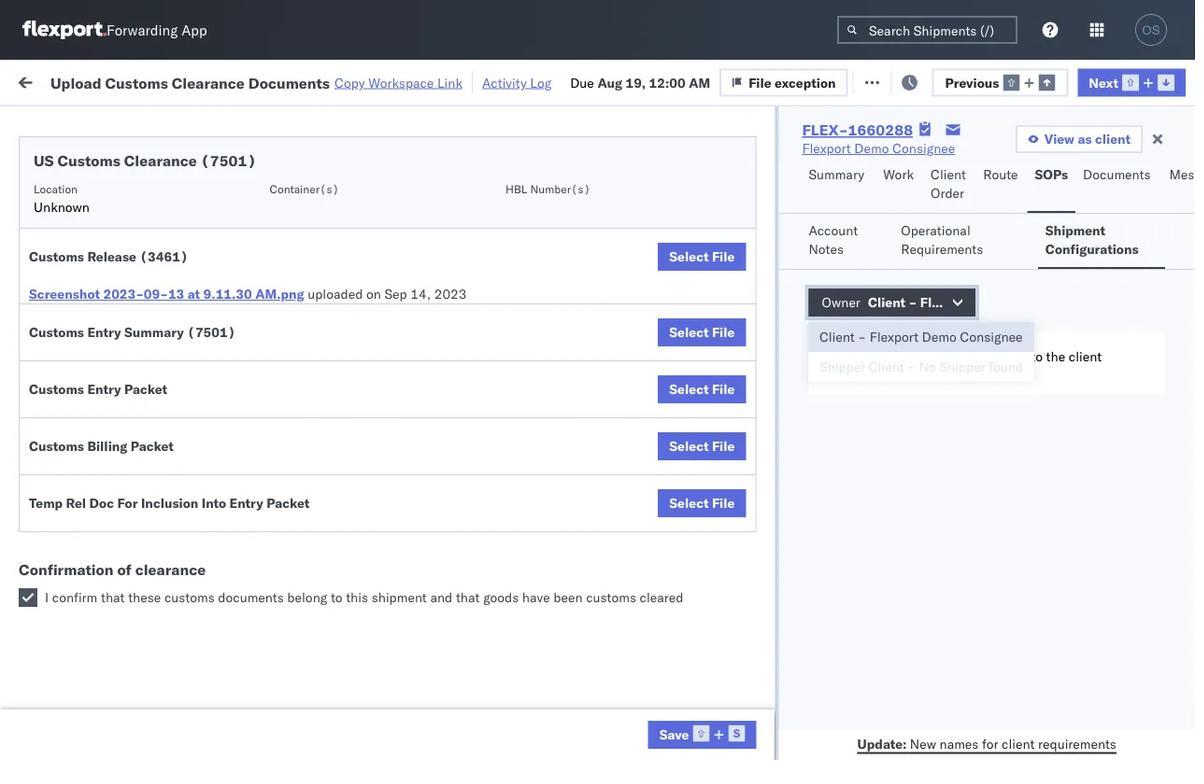 Task type: describe. For each thing, give the bounding box(es) containing it.
customs entry summary (7501)
[[29, 324, 236, 341]]

file for customs entry packet
[[712, 381, 735, 398]]

2023-
[[103, 286, 144, 302]]

the
[[1046, 349, 1065, 365]]

ocean fcl for 11:59 pm pst, dec 13, 2022's schedule delivery appointment link
[[572, 475, 637, 491]]

schedule for third schedule pickup from los angeles, ca link from the top
[[43, 341, 98, 358]]

6 ca from the top
[[43, 607, 61, 623]]

4 flex-1846748 from the top
[[1031, 311, 1129, 327]]

schedule for 1st schedule pickup from los angeles, ca link
[[43, 218, 98, 235]]

pickup down customs entry summary (7501)
[[102, 341, 142, 358]]

os
[[1142, 23, 1160, 37]]

to inside there are no procedures attached to the client matching this shipment.
[[1031, 349, 1043, 365]]

3 resize handle column header from the left
[[540, 145, 562, 761]]

workitem
[[21, 153, 69, 167]]

rel
[[66, 495, 86, 512]]

2 flex-1846748 from the top
[[1031, 228, 1129, 245]]

i
[[45, 590, 49, 606]]

select file button for customs release (3461)
[[658, 243, 746, 271]]

0 vertical spatial flexport
[[802, 140, 851, 156]]

from for confirm pickup from los angeles, ca "link"
[[138, 506, 165, 522]]

pickup inside confirm pickup from los angeles, ca
[[94, 506, 134, 522]]

flex- down the at the top of the page
[[1031, 393, 1072, 409]]

batch action
[[1091, 72, 1172, 89]]

have
[[522, 590, 550, 606]]

new
[[910, 736, 936, 752]]

0 vertical spatial on
[[457, 72, 472, 89]]

been
[[553, 590, 583, 606]]

4 1846748 from the top
[[1072, 311, 1129, 327]]

flexport. image
[[22, 21, 107, 39]]

pst, for 13,
[[364, 475, 393, 491]]

customs left billing
[[29, 438, 84, 455]]

2022 for 1st schedule pickup from los angeles, ca link
[[440, 228, 472, 245]]

1 resize handle column header from the left
[[267, 145, 290, 761]]

flex- up summary button
[[802, 121, 848, 139]]

mess button
[[1162, 158, 1195, 213]]

client for client - flexport demo consignee
[[819, 329, 855, 345]]

view
[[1044, 131, 1074, 147]]

nov for 1st schedule pickup from los angeles, ca link
[[397, 228, 421, 245]]

6 1846748 from the top
[[1072, 393, 1129, 409]]

3 flex-1846748 from the top
[[1031, 270, 1129, 286]]

3 schedule pickup from los angeles, ca button from the top
[[43, 341, 265, 380]]

1 shipper from the left
[[819, 359, 865, 375]]

1 schedule pickup from los angeles, ca button from the top
[[43, 217, 265, 256]]

confirm delivery
[[43, 556, 142, 573]]

select file for customs entry packet
[[669, 381, 735, 398]]

11:59 for 4th schedule pickup from los angeles, ca link from the bottom of the page
[[301, 270, 337, 286]]

sops button
[[1027, 158, 1075, 213]]

copy workspace link button
[[335, 74, 462, 91]]

schedule delivery appointment link for 11:59 pm pst, dec 13, 2022
[[43, 473, 230, 492]]

no
[[886, 349, 901, 365]]

pickup down of
[[102, 588, 142, 605]]

fcl for third schedule pickup from los angeles, ca link from the top
[[614, 352, 637, 368]]

11:59 for schedule delivery appointment link for 11:59 pm pdt, nov 4, 2022
[[301, 187, 337, 204]]

my
[[19, 68, 48, 93]]

select file button for customs entry packet
[[658, 376, 746, 404]]

into
[[202, 495, 226, 512]]

0 horizontal spatial this
[[346, 590, 368, 606]]

are
[[864, 349, 883, 365]]

5 schedule pickup from los angeles, ca button from the top
[[43, 587, 265, 626]]

shipment configurations button
[[1038, 214, 1165, 269]]

11:59 for third schedule pickup from los angeles, ca link from the top
[[301, 352, 337, 368]]

14,
[[411, 286, 431, 302]]

requirements
[[901, 241, 983, 257]]

2 vertical spatial client
[[1002, 736, 1035, 752]]

1 ceau75 from the top
[[1151, 187, 1195, 203]]

select for customs billing packet
[[669, 438, 709, 455]]

confirm pickup from los angeles, ca link
[[43, 505, 265, 542]]

number(s)
[[530, 182, 590, 196]]

id
[[1025, 153, 1037, 167]]

confirm pickup from los angeles, ca
[[43, 506, 244, 541]]

vandelay for vandelay
[[693, 722, 747, 738]]

0 vertical spatial at
[[371, 72, 382, 89]]

4 ca from the top
[[43, 442, 61, 459]]

1 vertical spatial at
[[188, 286, 200, 302]]

los inside confirm pickup from los angeles, ca
[[169, 506, 190, 522]]

my work
[[19, 68, 102, 93]]

select file button for customs entry summary (7501)
[[658, 319, 746, 347]]

2022 for 11:59 pm pst, dec 13, 2022's schedule delivery appointment link
[[447, 475, 480, 491]]

flex-1662119
[[1031, 722, 1129, 738]]

ocean fcl for schedule delivery appointment link for 11:59 pm pdt, nov 4, 2022
[[572, 187, 637, 204]]

belong
[[287, 590, 327, 606]]

4 schedule pickup from los angeles, ca link from the top
[[43, 423, 265, 460]]

2 vertical spatial entry
[[229, 495, 263, 512]]

los down the upload customs clearance documents button
[[176, 424, 197, 440]]

2 1846748 from the top
[[1072, 228, 1129, 245]]

11:59 pm pdt, nov 4, 2022 for third schedule pickup from los angeles, ca link from the top
[[301, 352, 472, 368]]

2 schedule delivery appointment from the top
[[43, 310, 230, 326]]

2 schedule delivery appointment button from the top
[[43, 309, 230, 329]]

select file for customs billing packet
[[669, 438, 735, 455]]

2 pdt, from the top
[[364, 228, 394, 245]]

delivery for 2nd schedule delivery appointment link
[[102, 310, 150, 326]]

angeles, for first schedule pickup from los angeles, ca link from the bottom
[[200, 588, 252, 605]]

schedule pickup from los angeles, ca for 4th schedule pickup from los angeles, ca link from the bottom of the page
[[43, 259, 252, 294]]

fcl for first schedule pickup from los angeles, ca link from the bottom
[[614, 598, 637, 615]]

759 at risk
[[343, 72, 408, 89]]

1 vertical spatial summary
[[124, 324, 184, 341]]

copy
[[335, 74, 365, 91]]

from for schedule pickup from rotterdam, netherlands link
[[145, 670, 173, 687]]

0 horizontal spatial exception
[[775, 74, 836, 90]]

fcl for schedule delivery appointment link for 11:59 pm pdt, nov 4, 2022
[[614, 187, 637, 204]]

1 pdt, from the top
[[364, 187, 394, 204]]

schedule pickup from los angeles, ca for 1st schedule pickup from los angeles, ca link
[[43, 218, 252, 253]]

entry for packet
[[87, 381, 121, 398]]

confirm pickup from los angeles, ca button
[[43, 505, 265, 544]]

screenshot 2023-09-13 at 9.11.30 am.png uploaded on sep 14, 2023
[[29, 286, 467, 302]]

19,
[[625, 74, 646, 90]]

client left no
[[869, 359, 904, 375]]

11:59 pm pst, dec 13, 2022
[[301, 475, 480, 491]]

1660288
[[848, 121, 913, 139]]

pm for schedule delivery appointment link for 11:59 pm pdt, nov 4, 2022
[[341, 187, 361, 204]]

upload for upload customs clearance documents copy workspace link
[[50, 73, 101, 92]]

3 ceau75 from the top
[[1151, 269, 1195, 285]]

file for temp rel doc for inclusion into entry packet
[[712, 495, 735, 512]]

abcd12
[[1151, 721, 1195, 738]]

work inside "import work" button
[[203, 72, 236, 89]]

screenshot 2023-09-13 at 9.11.30 am.png link
[[29, 285, 304, 304]]

these
[[128, 590, 161, 606]]

schedule for schedule pickup from rotterdam, netherlands link
[[43, 670, 98, 687]]

7 resize handle column header from the left
[[1119, 145, 1142, 761]]

schedule for 4th schedule pickup from los angeles, ca link from the bottom of the page
[[43, 259, 98, 276]]

Search Shipments (/) text field
[[837, 16, 1017, 44]]

for
[[982, 736, 998, 752]]

12:00
[[649, 74, 685, 90]]

previous
[[945, 74, 999, 90]]

flex id button
[[992, 149, 1123, 167]]

work button
[[876, 158, 923, 213]]

schedule delivery appointment link for 11:59 pm pdt, nov 4, 2022
[[43, 185, 230, 204]]

los up 13
[[176, 259, 197, 276]]

lhuu78 for confirm pickup from los angeles, ca
[[1151, 516, 1195, 532]]

schedule pickup from los angeles, ca for third schedule pickup from los angeles, ca link from the top
[[43, 341, 252, 377]]

confirm delivery button
[[43, 555, 142, 576]]

pst, for 12,
[[364, 598, 393, 615]]

2 resize handle column header from the left
[[475, 145, 497, 761]]

message
[[250, 72, 303, 89]]

import
[[157, 72, 200, 89]]

0 vertical spatial 2023
[[434, 286, 467, 302]]

account notes button
[[801, 214, 882, 269]]

unknown
[[34, 199, 90, 215]]

11:59 pm pdt, nov 4, 2022 for 4th schedule pickup from los angeles, ca link from the bottom of the page
[[301, 270, 472, 286]]

1 ca from the top
[[43, 237, 61, 253]]

angeles, for 2nd schedule pickup from los angeles, ca link from the bottom of the page
[[200, 424, 252, 440]]

shipment
[[1045, 222, 1105, 239]]

select file for customs release (3461)
[[669, 249, 735, 265]]

4 schedule pickup from los angeles, ca button from the top
[[43, 423, 265, 462]]

1 1846748 from the top
[[1072, 187, 1129, 204]]

4 lhuu78 from the top
[[1151, 557, 1195, 573]]

customs down screenshot
[[29, 324, 84, 341]]

pickup down upload customs clearance documents
[[102, 424, 142, 440]]

select file for customs entry summary (7501)
[[669, 324, 735, 341]]

0 horizontal spatial file exception
[[749, 74, 836, 90]]

flex- right "found"
[[1031, 352, 1072, 368]]

13
[[168, 286, 184, 302]]

angeles, for 4th schedule pickup from los angeles, ca link from the bottom of the page
[[200, 259, 252, 276]]

action
[[1131, 72, 1172, 89]]

2022 for schedule delivery appointment link for 11:59 pm pdt, nov 4, 2022
[[440, 187, 472, 204]]

5 ceau75 from the top
[[1151, 351, 1195, 368]]

customs down forwarding
[[105, 73, 168, 92]]

0 horizontal spatial on
[[366, 286, 381, 302]]

operational
[[901, 222, 971, 239]]

clearance for upload customs clearance documents copy workspace link
[[172, 73, 245, 92]]

ca inside confirm pickup from los angeles, ca
[[43, 525, 61, 541]]

there are no procedures attached to the client matching this shipment.
[[827, 349, 1102, 378]]

nov for third schedule pickup from los angeles, ca link from the top
[[397, 352, 421, 368]]

2 that from the left
[[456, 590, 480, 606]]

os button
[[1130, 8, 1173, 51]]

shipment configurations
[[1045, 222, 1139, 257]]

client inside button
[[1095, 131, 1131, 147]]

4 11:59 from the top
[[301, 311, 337, 327]]

release
[[87, 249, 136, 265]]

appointment for 11:59 pm pst, dec 13, 2022
[[153, 474, 230, 491]]

2022 for confirm pickup from los angeles, ca "link"
[[439, 516, 472, 533]]

5 1846748 from the top
[[1072, 352, 1129, 368]]

filtered
[[19, 114, 64, 131]]

2 appointment from the top
[[153, 310, 230, 326]]

names
[[939, 736, 979, 752]]

flex-1660288 link
[[802, 121, 913, 139]]

forwarding app
[[107, 21, 207, 39]]

customs release (3461)
[[29, 249, 188, 265]]

los down clearance
[[176, 588, 197, 605]]

from for first schedule pickup from los angeles, ca link from the bottom
[[145, 588, 173, 605]]

2 gvcu52 from the top
[[1151, 680, 1195, 697]]

1 vertical spatial 2023
[[444, 598, 476, 615]]

notes
[[809, 241, 844, 257]]

(7501) for us customs clearance (7501)
[[201, 151, 256, 170]]

select file button for customs billing packet
[[658, 433, 746, 461]]

5 schedule pickup from los angeles, ca link from the top
[[43, 587, 265, 625]]

previous button
[[932, 68, 1068, 96]]

west
[[872, 722, 902, 738]]

9.11.30
[[203, 286, 252, 302]]

2022 for third schedule pickup from los angeles, ca link from the top
[[440, 352, 472, 368]]

location
[[34, 182, 78, 196]]

3 1846748 from the top
[[1072, 270, 1129, 286]]

flexport inside list box
[[870, 329, 918, 345]]

due
[[570, 74, 594, 90]]

customs up customs billing packet
[[29, 381, 84, 398]]

next
[[1089, 74, 1118, 90]]

flex- down sops
[[1031, 187, 1072, 204]]

11:59 pm pdt, nov 4, 2022 for 1st schedule pickup from los angeles, ca link
[[301, 228, 472, 245]]

this inside there are no procedures attached to the client matching this shipment.
[[886, 362, 908, 378]]

containe button
[[1142, 141, 1195, 175]]

summary button
[[801, 158, 876, 213]]

entry for summary
[[87, 324, 121, 341]]

customs down by:
[[57, 151, 120, 170]]

track
[[475, 72, 505, 89]]

save
[[659, 727, 689, 743]]

work
[[53, 68, 102, 93]]

1 vertical spatial flexport demo consignee
[[693, 598, 846, 615]]

4, for third schedule pickup from los angeles, ca link from the top
[[425, 352, 437, 368]]

los down 13
[[176, 341, 197, 358]]

schedule delivery appointment for 11:59 pm pdt, nov 4, 2022
[[43, 186, 230, 203]]

flex- down sops "button"
[[1031, 228, 1072, 245]]

us customs clearance (7501)
[[34, 151, 256, 170]]

2 vertical spatial packet
[[266, 495, 310, 512]]

from for 1st schedule pickup from los angeles, ca link
[[145, 218, 173, 235]]

sops
[[1035, 166, 1068, 183]]

consignee inside button
[[815, 153, 868, 167]]

4 pdt, from the top
[[364, 311, 394, 327]]



Task type: locate. For each thing, give the bounding box(es) containing it.
0 vertical spatial this
[[886, 362, 908, 378]]

save button
[[648, 721, 756, 749]]

1 vertical spatial entry
[[87, 381, 121, 398]]

customs up billing
[[89, 383, 141, 399]]

appointment down 13
[[153, 310, 230, 326]]

clearance down customs entry summary (7501)
[[145, 383, 205, 399]]

1 vertical spatial this
[[346, 590, 368, 606]]

workspace
[[368, 74, 434, 91]]

5 11:59 pm pdt, nov 4, 2022 from the top
[[301, 352, 472, 368]]

pm for 1st schedule pickup from los angeles, ca link
[[341, 228, 361, 245]]

account
[[809, 222, 858, 239]]

0 vertical spatial schedule delivery appointment link
[[43, 185, 230, 204]]

1 vertical spatial confirm
[[43, 556, 91, 573]]

delivery for 11:59 pm pst, dec 13, 2022's schedule delivery appointment link
[[102, 474, 150, 491]]

1 horizontal spatial at
[[371, 72, 382, 89]]

client right the for
[[1002, 736, 1035, 752]]

client
[[1095, 131, 1131, 147], [1069, 349, 1102, 365], [1002, 736, 1035, 752]]

for
[[117, 495, 138, 512]]

client inside the client order button
[[931, 166, 966, 183]]

activity log
[[482, 74, 551, 91]]

4, for schedule delivery appointment link for 11:59 pm pdt, nov 4, 2022
[[425, 187, 437, 204]]

customs inside upload customs clearance documents
[[89, 383, 141, 399]]

confirmation of clearance
[[19, 561, 206, 579]]

5 11:59 from the top
[[301, 352, 337, 368]]

0 vertical spatial flexport demo consignee
[[802, 140, 955, 156]]

1 vertical spatial on
[[366, 286, 381, 302]]

8 resize handle column header from the left
[[1161, 145, 1184, 761]]

schedule pickup from los angeles, ca for 2nd schedule pickup from los angeles, ca link from the bottom of the page
[[43, 424, 252, 459]]

6 flex-1846748 from the top
[[1031, 393, 1129, 409]]

5 fcl from the top
[[614, 516, 637, 533]]

vandelay west
[[815, 722, 902, 738]]

4:00 pm pst, dec 23, 2022
[[301, 516, 472, 533]]

1 horizontal spatial demo
[[854, 140, 889, 156]]

flex-
[[802, 121, 848, 139], [1031, 187, 1072, 204], [1031, 228, 1072, 245], [1031, 270, 1072, 286], [1031, 311, 1072, 327], [1031, 352, 1072, 368], [1031, 393, 1072, 409], [1031, 722, 1072, 738]]

select for temp rel doc for inclusion into entry packet
[[669, 495, 709, 512]]

sep
[[384, 286, 407, 302]]

schedule delivery appointment button down us customs clearance (7501)
[[43, 185, 230, 206]]

3 fcl from the top
[[614, 352, 637, 368]]

1 horizontal spatial exception
[[903, 72, 964, 89]]

pst,
[[364, 475, 393, 491], [356, 516, 385, 533], [364, 598, 393, 615]]

5 flex-1846748 from the top
[[1031, 352, 1129, 368]]

documents for upload customs clearance documents copy workspace link
[[248, 73, 330, 92]]

13,
[[424, 475, 444, 491]]

file for customs entry summary (7501)
[[712, 324, 735, 341]]

schedule delivery appointment up for
[[43, 474, 230, 491]]

5 ca from the top
[[43, 525, 61, 541]]

6 schedule from the top
[[43, 424, 98, 440]]

schedule pickup from rotterdam, netherlands button
[[43, 669, 265, 709]]

1 horizontal spatial that
[[456, 590, 480, 606]]

schedule down "workitem"
[[43, 186, 98, 203]]

work inside button
[[883, 166, 914, 183]]

0 horizontal spatial flexport
[[693, 598, 742, 615]]

delivery for schedule delivery appointment link for 11:59 pm pdt, nov 4, 2022
[[102, 186, 150, 203]]

clearance inside upload customs clearance documents
[[145, 383, 205, 399]]

documents left copy
[[248, 73, 330, 92]]

2 schedule pickup from los angeles, ca button from the top
[[43, 258, 265, 298]]

flex- right the for
[[1031, 722, 1072, 738]]

09-
[[144, 286, 168, 302]]

confirm up confirmation at the left bottom of page
[[43, 506, 91, 522]]

1 vertical spatial (7501)
[[187, 324, 236, 341]]

5 pdt, from the top
[[364, 352, 394, 368]]

4 resize handle column header from the left
[[662, 145, 684, 761]]

at left risk
[[371, 72, 382, 89]]

client for client name
[[693, 153, 724, 167]]

schedule down customs entry packet
[[43, 424, 98, 440]]

select file
[[669, 249, 735, 265], [669, 324, 735, 341], [669, 381, 735, 398], [669, 438, 735, 455], [669, 495, 735, 512]]

3 schedule pickup from los angeles, ca from the top
[[43, 341, 252, 377]]

pm for 11:59 pm pst, dec 13, 2022's schedule delivery appointment link
[[341, 475, 361, 491]]

1 horizontal spatial -
[[907, 359, 916, 375]]

nov for 4th schedule pickup from los angeles, ca link from the bottom of the page
[[397, 270, 421, 286]]

1 horizontal spatial on
[[457, 72, 472, 89]]

1 horizontal spatial vandelay
[[815, 722, 869, 738]]

2 vertical spatial demo
[[746, 598, 780, 615]]

pm for confirm pickup from los angeles, ca "link"
[[332, 516, 353, 533]]

documents down customs entry packet
[[43, 401, 111, 418]]

2 vertical spatial clearance
[[145, 383, 205, 399]]

2 customs from the left
[[586, 590, 636, 606]]

3 appointment from the top
[[153, 474, 230, 491]]

1 horizontal spatial flexport
[[802, 140, 851, 156]]

list box
[[808, 322, 1034, 382]]

2 shipper from the left
[[939, 359, 985, 375]]

11:59 pm pdt, nov 4, 2022 for schedule delivery appointment link for 11:59 pm pdt, nov 4, 2022
[[301, 187, 472, 204]]

0 horizontal spatial demo
[[746, 598, 780, 615]]

customs up screenshot
[[29, 249, 84, 265]]

1 vertical spatial schedule delivery appointment button
[[43, 309, 230, 329]]

client up order
[[931, 166, 966, 183]]

2 vertical spatial schedule delivery appointment
[[43, 474, 230, 491]]

import work
[[157, 72, 236, 89]]

select for customs release (3461)
[[669, 249, 709, 265]]

6 resize handle column header from the left
[[970, 145, 992, 761]]

schedule delivery appointment link down us customs clearance (7501)
[[43, 185, 230, 204]]

ceau75
[[1151, 187, 1195, 203], [1151, 228, 1195, 244], [1151, 269, 1195, 285], [1151, 310, 1195, 327], [1151, 351, 1195, 368], [1151, 392, 1195, 409]]

packet for customs billing packet
[[131, 438, 174, 455]]

confirm for confirm pickup from los angeles, ca
[[43, 506, 91, 522]]

0 horizontal spatial to
[[331, 590, 342, 606]]

2 horizontal spatial flexport
[[870, 329, 918, 345]]

lhuu78 for schedule delivery appointment
[[1151, 475, 1195, 491]]

1 vertical spatial schedule delivery appointment link
[[43, 309, 230, 327]]

4 nov from the top
[[397, 311, 421, 327]]

2 vertical spatial appointment
[[153, 474, 230, 491]]

schedule up rel
[[43, 474, 98, 491]]

that down confirmation of clearance
[[101, 590, 125, 606]]

1 vertical spatial packet
[[131, 438, 174, 455]]

0 vertical spatial confirm
[[43, 506, 91, 522]]

2022 for 4th schedule pickup from los angeles, ca link from the bottom of the page
[[440, 270, 472, 286]]

4:00
[[301, 516, 329, 533]]

workitem button
[[11, 149, 271, 167]]

1 horizontal spatial shipper
[[939, 359, 985, 375]]

documents inside upload customs clearance documents
[[43, 401, 111, 418]]

schedule for schedule delivery appointment link for 11:59 pm pdt, nov 4, 2022
[[43, 186, 98, 203]]

2 ocean fcl from the top
[[572, 228, 637, 245]]

nov for schedule delivery appointment link for 11:59 pm pdt, nov 4, 2022
[[397, 187, 421, 204]]

2 schedule pickup from los angeles, ca from the top
[[43, 259, 252, 294]]

as
[[1078, 131, 1092, 147]]

1 select from the top
[[669, 249, 709, 265]]

1 fcl from the top
[[614, 187, 637, 204]]

2 ceau75 from the top
[[1151, 228, 1195, 244]]

schedule pickup from rotterdam, netherlands link
[[43, 669, 265, 707]]

documents down the view as client
[[1083, 166, 1151, 183]]

schedule up netherlands
[[43, 670, 98, 687]]

us
[[34, 151, 54, 170]]

fcl for confirm pickup from los angeles, ca "link"
[[614, 516, 637, 533]]

confirm inside confirm pickup from los angeles, ca
[[43, 506, 91, 522]]

schedule delivery appointment button down "2023-"
[[43, 309, 230, 329]]

1 select file button from the top
[[658, 243, 746, 271]]

pst, down "11:59 pm pst, dec 13, 2022"
[[356, 516, 385, 533]]

0 vertical spatial demo
[[854, 140, 889, 156]]

2 schedule delivery appointment link from the top
[[43, 309, 230, 327]]

3 ca from the top
[[43, 360, 61, 377]]

0 horizontal spatial vandelay
[[693, 722, 747, 738]]

ca down the i
[[43, 607, 61, 623]]

customs down clearance
[[164, 590, 215, 606]]

1 vertical spatial work
[[883, 166, 914, 183]]

summary inside button
[[809, 166, 864, 183]]

2 11:59 from the top
[[301, 228, 337, 245]]

1 schedule pickup from los angeles, ca from the top
[[43, 218, 252, 253]]

(7501) down upload customs clearance documents copy workspace link
[[201, 151, 256, 170]]

client name button
[[684, 149, 787, 167]]

on
[[457, 72, 472, 89], [366, 286, 381, 302]]

dec left 13,
[[396, 475, 421, 491]]

2 vertical spatial schedule delivery appointment link
[[43, 473, 230, 492]]

1 flex-1846748 from the top
[[1031, 187, 1129, 204]]

flex-1846748 up shipment
[[1031, 187, 1129, 204]]

ca down temp
[[43, 525, 61, 541]]

0 horizontal spatial customs
[[164, 590, 215, 606]]

6 fcl from the top
[[614, 598, 637, 615]]

schedule down screenshot
[[43, 310, 98, 326]]

11:59 for 1st schedule pickup from los angeles, ca link
[[301, 228, 337, 245]]

(3461)
[[140, 249, 188, 265]]

schedule delivery appointment link up for
[[43, 473, 230, 492]]

order
[[931, 185, 964, 201]]

1 horizontal spatial summary
[[809, 166, 864, 183]]

1 horizontal spatial to
[[1031, 349, 1043, 365]]

file exception up flex-1660288 at the top of the page
[[749, 74, 836, 90]]

netherlands
[[43, 689, 116, 705]]

file for customs billing packet
[[712, 438, 735, 455]]

2 ca from the top
[[43, 278, 61, 294]]

pickup
[[102, 218, 142, 235], [102, 259, 142, 276], [102, 341, 142, 358], [102, 424, 142, 440], [94, 506, 134, 522], [102, 588, 142, 605], [102, 670, 142, 687]]

on left sep
[[366, 286, 381, 302]]

2023 right 14,
[[434, 286, 467, 302]]

3 schedule delivery appointment button from the top
[[43, 473, 230, 494]]

delivery
[[102, 186, 150, 203], [102, 310, 150, 326], [102, 474, 150, 491], [94, 556, 142, 573]]

0 vertical spatial -
[[858, 329, 866, 345]]

1 customs from the left
[[164, 590, 215, 606]]

5 schedule from the top
[[43, 341, 98, 358]]

risk
[[386, 72, 408, 89]]

client inside there are no procedures attached to the client matching this shipment.
[[1069, 349, 1102, 365]]

file exception down 'search shipments (/)' text box
[[877, 72, 964, 89]]

consignee inside list box
[[960, 329, 1023, 345]]

4, for 1st schedule pickup from los angeles, ca link
[[425, 228, 437, 245]]

this left the shipment
[[346, 590, 368, 606]]

work
[[203, 72, 236, 89], [883, 166, 914, 183]]

2023 right 12,
[[444, 598, 476, 615]]

due aug 19, 12:00 am
[[570, 74, 710, 90]]

at
[[371, 72, 382, 89], [188, 286, 200, 302]]

0 vertical spatial packet
[[124, 381, 167, 398]]

delivery inside 'link'
[[94, 556, 142, 573]]

from for 2nd schedule pickup from los angeles, ca link from the bottom of the page
[[145, 424, 173, 440]]

2 nov from the top
[[397, 228, 421, 245]]

4 ceau75 from the top
[[1151, 310, 1195, 327]]

0 horizontal spatial summary
[[124, 324, 184, 341]]

11:59 for first schedule pickup from los angeles, ca link from the bottom
[[301, 598, 337, 615]]

shipper left no
[[819, 359, 865, 375]]

6 ocean fcl from the top
[[572, 598, 637, 615]]

1 vertical spatial documents
[[1083, 166, 1151, 183]]

pst, up 4:00 pm pst, dec 23, 2022
[[364, 475, 393, 491]]

customs right been in the bottom left of the page
[[586, 590, 636, 606]]

account notes
[[809, 222, 858, 257]]

6 ceau75 from the top
[[1151, 392, 1195, 409]]

shipper right no
[[939, 359, 985, 375]]

ocean fcl for 1st schedule pickup from los angeles, ca link
[[572, 228, 637, 245]]

3 pdt, from the top
[[364, 270, 394, 286]]

vandelay for vandelay west
[[815, 722, 869, 738]]

operational requirements button
[[894, 214, 1027, 269]]

jan
[[396, 598, 417, 615]]

ca down customs release (3461)
[[43, 278, 61, 294]]

205 on track
[[429, 72, 505, 89]]

schedule for 2nd schedule pickup from los angeles, ca link from the bottom of the page
[[43, 424, 98, 440]]

next button
[[1078, 68, 1186, 96]]

1 vertical spatial -
[[907, 359, 916, 375]]

2 select file button from the top
[[658, 319, 746, 347]]

flex
[[1002, 153, 1023, 167]]

client inside client name 'button'
[[693, 153, 724, 167]]

schedule pickup from los angeles, ca for first schedule pickup from los angeles, ca link from the bottom
[[43, 588, 252, 623]]

4, for 4th schedule pickup from los angeles, ca link from the bottom of the page
[[425, 270, 437, 286]]

select for customs entry packet
[[669, 381, 709, 398]]

clearance down import
[[124, 151, 197, 170]]

0 vertical spatial to
[[1031, 349, 1043, 365]]

that right and
[[456, 590, 480, 606]]

list box containing client - flexport demo consignee
[[808, 322, 1034, 382]]

schedule up screenshot
[[43, 259, 98, 276]]

requirements
[[1038, 736, 1116, 752]]

pickup up netherlands
[[102, 670, 142, 687]]

update: new names for client requirements
[[857, 736, 1116, 752]]

0 horizontal spatial work
[[203, 72, 236, 89]]

summary down 09-
[[124, 324, 184, 341]]

from for 4th schedule pickup from los angeles, ca link from the bottom of the page
[[145, 259, 173, 276]]

1 horizontal spatial documents
[[248, 73, 330, 92]]

entry
[[87, 324, 121, 341], [87, 381, 121, 398], [229, 495, 263, 512]]

3 nov from the top
[[397, 270, 421, 286]]

rotterdam,
[[176, 670, 243, 687]]

packet down customs entry summary (7501)
[[124, 381, 167, 398]]

0 vertical spatial summary
[[809, 166, 864, 183]]

7 schedule from the top
[[43, 474, 98, 491]]

dec left 23,
[[388, 516, 412, 533]]

0 horizontal spatial that
[[101, 590, 125, 606]]

select file for temp rel doc for inclusion into entry packet
[[669, 495, 735, 512]]

3 lhuu78 from the top
[[1151, 516, 1195, 532]]

inclusion
[[141, 495, 198, 512]]

angeles, inside confirm pickup from los angeles, ca
[[193, 506, 244, 522]]

upload for upload customs clearance documents
[[43, 383, 85, 399]]

lhuu78 for schedule pickup from los angeles, ca
[[1151, 434, 1195, 450]]

0 vertical spatial work
[[203, 72, 236, 89]]

on right 205
[[457, 72, 472, 89]]

2 schedule pickup from los angeles, ca link from the top
[[43, 258, 265, 296]]

flexport right cleared
[[693, 598, 742, 615]]

angeles, for 1st schedule pickup from los angeles, ca link
[[200, 218, 252, 235]]

1 vertical spatial schedule delivery appointment
[[43, 310, 230, 326]]

2 select file from the top
[[669, 324, 735, 341]]

documents
[[248, 73, 330, 92], [1083, 166, 1151, 183], [43, 401, 111, 418]]

shipment.
[[911, 362, 971, 378]]

delivery for confirm delivery 'link'
[[94, 556, 142, 573]]

confirm up confirm
[[43, 556, 91, 573]]

clearance down app
[[172, 73, 245, 92]]

5 ocean fcl from the top
[[572, 516, 637, 533]]

flexport down flex-1660288 at the top of the page
[[802, 140, 851, 156]]

route button
[[976, 158, 1027, 213]]

flex-1846748 down sops "button"
[[1031, 228, 1129, 245]]

3 schedule from the top
[[43, 259, 98, 276]]

(7501) down 9.11.30
[[187, 324, 236, 341]]

1 vertical spatial demo
[[922, 329, 957, 345]]

clearance for us customs clearance (7501)
[[124, 151, 197, 170]]

from inside the schedule pickup from rotterdam, netherlands
[[145, 670, 173, 687]]

1 vertical spatial pst,
[[356, 516, 385, 533]]

5 resize handle column header from the left
[[783, 145, 805, 761]]

11:59
[[301, 187, 337, 204], [301, 228, 337, 245], [301, 270, 337, 286], [301, 311, 337, 327], [301, 352, 337, 368], [301, 475, 337, 491], [301, 598, 337, 615]]

1 select file from the top
[[669, 249, 735, 265]]

9 schedule from the top
[[43, 670, 98, 687]]

flex- up the at the top of the page
[[1031, 311, 1072, 327]]

2 vertical spatial flexport
[[693, 598, 742, 615]]

client order
[[931, 166, 966, 201]]

confirm delivery link
[[43, 555, 142, 574]]

demo inside list box
[[922, 329, 957, 345]]

work right import
[[203, 72, 236, 89]]

3 11:59 pm pdt, nov 4, 2022 from the top
[[301, 270, 472, 286]]

client name
[[693, 153, 756, 167]]

fcl for 11:59 pm pst, dec 13, 2022's schedule delivery appointment link
[[614, 475, 637, 491]]

0 vertical spatial pst,
[[364, 475, 393, 491]]

ca up customs entry packet
[[43, 360, 61, 377]]

flex-1846748 right "found"
[[1031, 352, 1129, 368]]

2 vertical spatial schedule delivery appointment button
[[43, 473, 230, 494]]

0 horizontal spatial documents
[[43, 401, 111, 418]]

confirm inside 'link'
[[43, 556, 91, 573]]

client order button
[[923, 158, 976, 213]]

1 vertical spatial upload
[[43, 383, 85, 399]]

vandelay left west
[[815, 722, 869, 738]]

3 ocean fcl from the top
[[572, 352, 637, 368]]

5 4, from the top
[[425, 352, 437, 368]]

2 vandelay from the left
[[815, 722, 869, 738]]

client right as
[[1095, 131, 1131, 147]]

1 vertical spatial clearance
[[124, 151, 197, 170]]

2 4, from the top
[[425, 228, 437, 245]]

2 confirm from the top
[[43, 556, 91, 573]]

documents inside button
[[1083, 166, 1151, 183]]

los left into
[[169, 506, 190, 522]]

there
[[827, 349, 861, 365]]

0 vertical spatial schedule delivery appointment button
[[43, 185, 230, 206]]

from inside confirm pickup from los angeles, ca
[[138, 506, 165, 522]]

pm for 4th schedule pickup from los angeles, ca link from the bottom of the page
[[341, 270, 361, 286]]

pickup inside the schedule pickup from rotterdam, netherlands
[[102, 670, 142, 687]]

0 horizontal spatial shipper
[[819, 359, 865, 375]]

ca down unknown
[[43, 237, 61, 253]]

pickup right rel
[[94, 506, 134, 522]]

1 horizontal spatial file exception
[[877, 72, 964, 89]]

file exception button
[[848, 67, 976, 95], [848, 67, 976, 95], [720, 68, 848, 96], [720, 68, 848, 96]]

0 vertical spatial gvcu52
[[1151, 639, 1195, 655]]

0 vertical spatial schedule delivery appointment
[[43, 186, 230, 203]]

2 schedule from the top
[[43, 218, 98, 235]]

4 select from the top
[[669, 438, 709, 455]]

ca
[[43, 237, 61, 253], [43, 278, 61, 294], [43, 360, 61, 377], [43, 442, 61, 459], [43, 525, 61, 541], [43, 607, 61, 623]]

to left the at the top of the page
[[1031, 349, 1043, 365]]

schedule for 2nd schedule delivery appointment link
[[43, 310, 98, 326]]

1 vertical spatial flexport
[[870, 329, 918, 345]]

entry right into
[[229, 495, 263, 512]]

this right are
[[886, 362, 908, 378]]

Search Work text field
[[567, 67, 771, 95]]

ocean fcl for first schedule pickup from los angeles, ca link from the bottom
[[572, 598, 637, 615]]

1 vertical spatial to
[[331, 590, 342, 606]]

schedule delivery appointment for 11:59 pm pst, dec 13, 2022
[[43, 474, 230, 491]]

angeles, for third schedule pickup from los angeles, ca link from the top
[[200, 341, 252, 358]]

1 appointment from the top
[[153, 186, 230, 203]]

1 horizontal spatial customs
[[586, 590, 636, 606]]

dec for 23,
[[388, 516, 412, 533]]

2 horizontal spatial demo
[[922, 329, 957, 345]]

upload inside upload customs clearance documents
[[43, 383, 85, 399]]

0 horizontal spatial -
[[858, 329, 866, 345]]

to right "belong"
[[331, 590, 342, 606]]

dec for 13,
[[396, 475, 421, 491]]

0 vertical spatial appointment
[[153, 186, 230, 203]]

flexport demo consignee
[[802, 140, 955, 156], [693, 598, 846, 615]]

1 lhuu78 from the top
[[1151, 434, 1195, 450]]

appointment for 11:59 pm pdt, nov 4, 2022
[[153, 186, 230, 203]]

nov
[[397, 187, 421, 204], [397, 228, 421, 245], [397, 270, 421, 286], [397, 311, 421, 327], [397, 352, 421, 368]]

4 fcl from the top
[[614, 475, 637, 491]]

0 vertical spatial upload
[[50, 73, 101, 92]]

1 schedule delivery appointment from the top
[[43, 186, 230, 203]]

flexport up no
[[870, 329, 918, 345]]

schedule delivery appointment down "2023-"
[[43, 310, 230, 326]]

message (0)
[[250, 72, 327, 89]]

2022
[[440, 187, 472, 204], [440, 228, 472, 245], [440, 270, 472, 286], [440, 311, 472, 327], [440, 352, 472, 368], [447, 475, 480, 491], [439, 516, 472, 533]]

resize handle column header
[[267, 145, 290, 761], [475, 145, 497, 761], [540, 145, 562, 761], [662, 145, 684, 761], [783, 145, 805, 761], [970, 145, 992, 761], [1119, 145, 1142, 761], [1161, 145, 1184, 761]]

pm for first schedule pickup from los angeles, ca link from the bottom
[[341, 598, 361, 615]]

select file button for temp rel doc for inclusion into entry packet
[[658, 490, 746, 518]]

1 ocean fcl from the top
[[572, 187, 637, 204]]

configurations
[[1045, 241, 1139, 257]]

matching
[[827, 362, 882, 378]]

select file button
[[658, 243, 746, 271], [658, 319, 746, 347], [658, 376, 746, 404], [658, 433, 746, 461], [658, 490, 746, 518]]

entry down "2023-"
[[87, 324, 121, 341]]

2 select from the top
[[669, 324, 709, 341]]

0 vertical spatial entry
[[87, 324, 121, 341]]

activity log button
[[482, 71, 551, 94]]

ocean fcl for confirm pickup from los angeles, ca "link"
[[572, 516, 637, 533]]

mess
[[1169, 166, 1195, 183]]

2 horizontal spatial documents
[[1083, 166, 1151, 183]]

at right 13
[[188, 286, 200, 302]]

1 vertical spatial gvcu52
[[1151, 680, 1195, 697]]

confirm for confirm delivery
[[43, 556, 91, 573]]

1 horizontal spatial this
[[886, 362, 908, 378]]

pm for third schedule pickup from los angeles, ca link from the top
[[341, 352, 361, 368]]

upload up customs billing packet
[[43, 383, 85, 399]]

appointment
[[153, 186, 230, 203], [153, 310, 230, 326], [153, 474, 230, 491]]

1 horizontal spatial work
[[883, 166, 914, 183]]

(0)
[[303, 72, 327, 89]]

1 vertical spatial dec
[[388, 516, 412, 533]]

4 select file from the top
[[669, 438, 735, 455]]

4 11:59 pm pdt, nov 4, 2022 from the top
[[301, 311, 472, 327]]

0 vertical spatial documents
[[248, 73, 330, 92]]

vandelay right save
[[693, 722, 747, 738]]

appointment up inclusion
[[153, 474, 230, 491]]

ocean
[[572, 187, 610, 204], [734, 187, 772, 204], [572, 228, 610, 245], [734, 228, 772, 245], [855, 228, 893, 245], [734, 270, 772, 286], [855, 270, 893, 286], [734, 311, 772, 327], [855, 311, 893, 327], [572, 352, 610, 368], [734, 352, 772, 368], [855, 352, 893, 368], [734, 393, 772, 409], [855, 393, 893, 409], [734, 434, 772, 450], [572, 475, 610, 491], [734, 475, 772, 491], [572, 516, 610, 533], [734, 516, 772, 533], [734, 557, 772, 574], [572, 598, 610, 615]]

client for client order
[[931, 166, 966, 183]]

3 schedule pickup from los angeles, ca link from the top
[[43, 341, 265, 378]]

2 vertical spatial pst,
[[364, 598, 393, 615]]

2 vertical spatial documents
[[43, 401, 111, 418]]

3 11:59 from the top
[[301, 270, 337, 286]]

clearance for upload customs clearance documents
[[145, 383, 205, 399]]

flex-1846748 down configurations
[[1031, 270, 1129, 286]]

owner button
[[809, 289, 976, 317]]

None checkbox
[[19, 589, 37, 607]]

2 fcl from the top
[[614, 228, 637, 245]]

11:59 for 11:59 pm pst, dec 13, 2022's schedule delivery appointment link
[[301, 475, 337, 491]]

flex-1846748 down the at the top of the page
[[1031, 393, 1129, 409]]

1662119
[[1072, 722, 1129, 738]]

pickup up "2023-"
[[102, 259, 142, 276]]

file for customs release (3461)
[[712, 249, 735, 265]]

5 select file button from the top
[[658, 490, 746, 518]]

appointment down us customs clearance (7501)
[[153, 186, 230, 203]]

0 vertical spatial (7501)
[[201, 151, 256, 170]]

1 that from the left
[[101, 590, 125, 606]]

0 vertical spatial clearance
[[172, 73, 245, 92]]

4 schedule from the top
[[43, 310, 98, 326]]

1 vertical spatial client
[[1069, 349, 1102, 365]]

entry up customs billing packet
[[87, 381, 121, 398]]

packet for customs entry packet
[[124, 381, 167, 398]]

- left no
[[907, 359, 916, 375]]

4 4, from the top
[[425, 311, 437, 327]]

select for customs entry summary (7501)
[[669, 324, 709, 341]]

schedule delivery appointment down us customs clearance (7501)
[[43, 186, 230, 203]]

schedule delivery appointment link down "2023-"
[[43, 309, 230, 327]]

0 vertical spatial client
[[1095, 131, 1131, 147]]

1 gvcu52 from the top
[[1151, 639, 1195, 655]]

pickup up release
[[102, 218, 142, 235]]

0 vertical spatial dec
[[396, 475, 421, 491]]

5 select from the top
[[669, 495, 709, 512]]

angeles, for confirm pickup from los angeles, ca "link"
[[193, 506, 244, 522]]

packet up 4:00
[[266, 495, 310, 512]]

demo inside flexport demo consignee link
[[854, 140, 889, 156]]

upload up by:
[[50, 73, 101, 92]]

1 11:59 pm pdt, nov 4, 2022 from the top
[[301, 187, 472, 204]]

23,
[[416, 516, 436, 533]]

1 schedule pickup from los angeles, ca link from the top
[[43, 217, 265, 255]]

from for third schedule pickup from los angeles, ca link from the top
[[145, 341, 173, 358]]

customs
[[164, 590, 215, 606], [586, 590, 636, 606]]

flex- down configurations
[[1031, 270, 1072, 286]]

schedule inside the schedule pickup from rotterdam, netherlands
[[43, 670, 98, 687]]

customs
[[105, 73, 168, 92], [57, 151, 120, 170], [29, 249, 84, 265], [29, 324, 84, 341], [29, 381, 84, 398], [89, 383, 141, 399], [29, 438, 84, 455]]

summary down flex-1660288 'link'
[[809, 166, 864, 183]]

schedule for first schedule pickup from los angeles, ca link from the bottom
[[43, 588, 98, 605]]

ocean fcl for third schedule pickup from los angeles, ca link from the top
[[572, 352, 637, 368]]

0 horizontal spatial at
[[188, 286, 200, 302]]

1 schedule delivery appointment link from the top
[[43, 185, 230, 204]]

billing
[[87, 438, 127, 455]]

packet right billing
[[131, 438, 174, 455]]

documents button
[[1075, 158, 1162, 213]]

clearance
[[172, 73, 245, 92], [124, 151, 197, 170], [145, 383, 205, 399]]

3 schedule delivery appointment link from the top
[[43, 473, 230, 492]]

shipper client - no shipper found
[[819, 359, 1023, 375]]

los up (3461)
[[176, 218, 197, 235]]

1 vertical spatial appointment
[[153, 310, 230, 326]]

1 vandelay from the left
[[693, 722, 747, 738]]

update:
[[857, 736, 906, 752]]



Task type: vqa. For each thing, say whether or not it's contained in the screenshot.
"Packet" corresponding to Customs Entry Packet
yes



